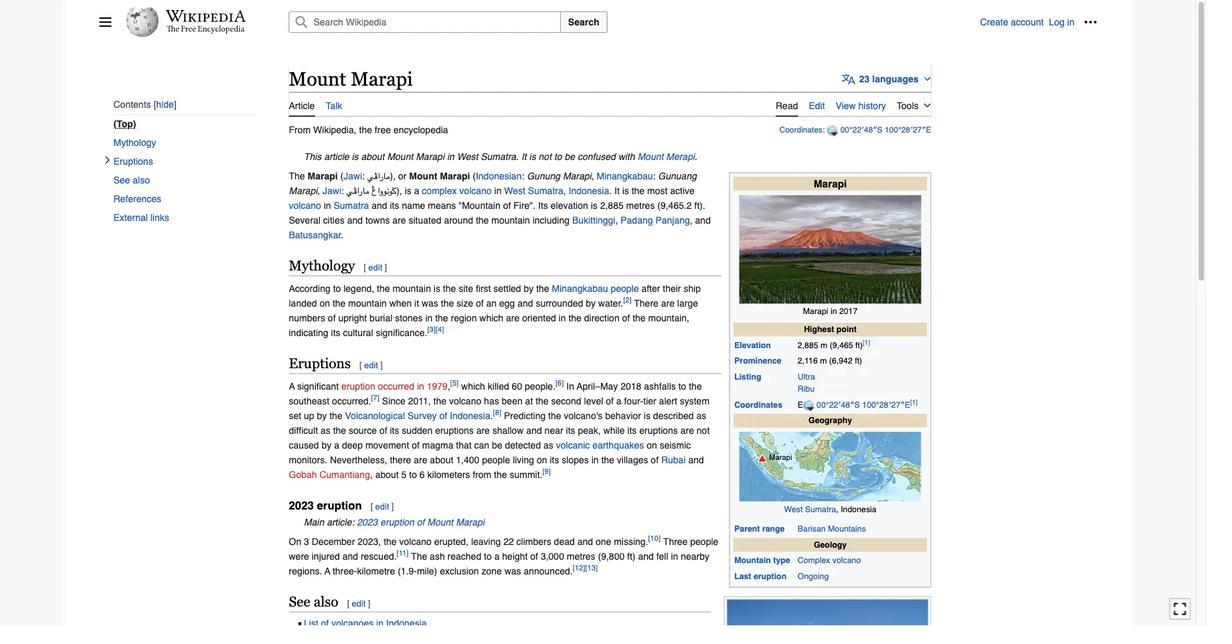 Task type: locate. For each thing, give the bounding box(es) containing it.
marapi inside 'gunuang marapi'
[[289, 185, 318, 196]]

a left four-
[[617, 395, 622, 406]]

0 horizontal spatial be
[[492, 440, 503, 450]]

volcano inside on 3 december 2023, the volcano erupted, leaving 22 climbers dead and one missing. [10]
[[399, 536, 432, 547]]

it inside , jawi : ڬونوواڠ ماراڤي), is a complex volcano in west sumatra , indonesia . it is the most active volcano in sumatra
[[615, 185, 620, 196]]

three people were injured and rescued.
[[289, 536, 719, 562]]

edit down three-
[[352, 599, 366, 609]]

main article: 2023 eruption of mount marapi
[[304, 517, 485, 527]]

edit link up eruption occurred in 1979 link
[[364, 360, 378, 370]]

earthquakes
[[593, 440, 644, 450]]

not down system
[[697, 425, 710, 436]]

and its name means "mountain of fire". its elevation is 2,885 metres (9,465.2 ft). several cities and towns are situated around the mountain including
[[289, 200, 706, 225]]

[ down 'cultural'
[[360, 360, 362, 370]]

edit link for 2023 eruption
[[375, 501, 389, 511]]

metres up padang
[[627, 200, 655, 211]]

about inside rubai and gobah cumantiang , about 5 to 6 kilometers from the summit. [9]
[[376, 469, 399, 480]]

on
[[289, 536, 301, 547]]

fullscreen image
[[1174, 602, 1187, 616]]

the up "deep"
[[333, 425, 346, 436]]

be right can
[[492, 440, 503, 450]]

the
[[289, 170, 305, 181], [411, 551, 427, 562]]

0 horizontal spatial as
[[321, 425, 331, 436]]

1 horizontal spatial west
[[505, 185, 526, 196]]

jawi
[[344, 170, 362, 181], [323, 185, 342, 196]]

is inside predicting the volcano's behavior is described as difficult as the source of its sudden eruptions are shallow and near its peak, while its eruptions are not caused by a deep movement of magma that can be detected as
[[644, 410, 651, 421]]

: inside , jawi : ڬونوواڠ ماراڤي), is a complex volcano in west sumatra , indonesia . it is the most active volcano in sumatra
[[342, 185, 344, 196]]

[ for mythology
[[364, 263, 366, 273]]

an
[[487, 298, 497, 308]]

it right sumatra.
[[522, 151, 527, 162]]

0 horizontal spatial eruptions
[[114, 156, 153, 167]]

and inside bukittinggi , padang panjang , and batusangkar .
[[696, 215, 711, 225]]

2 horizontal spatial sumatra
[[806, 504, 837, 514]]

prominence link
[[735, 356, 782, 366]]

,
[[592, 170, 594, 181], [318, 185, 320, 196], [564, 185, 566, 196], [616, 215, 618, 225], [690, 215, 693, 225], [448, 381, 451, 391], [370, 469, 373, 480], [837, 504, 839, 514]]

[6] link
[[556, 379, 564, 388]]

metres
[[627, 200, 655, 211], [567, 551, 596, 562]]

the for marapi
[[289, 170, 305, 181]]

1 horizontal spatial eruptions
[[640, 425, 678, 436]]

external
[[114, 212, 148, 223]]

[9]
[[543, 468, 551, 476]]

see up references
[[114, 175, 130, 185]]

the marapi ( jawi : ماراڤي), or mount marapi ( indonesian : gunung marapi , minangkabau :
[[289, 170, 659, 181]]

1 horizontal spatial west sumatra link
[[785, 504, 837, 514]]

1 horizontal spatial people
[[611, 283, 639, 294]]

0 vertical spatial also
[[133, 175, 150, 185]]

[1] inside 2,885 m (9,465 ft) [1]
[[863, 339, 871, 347]]

0 vertical spatial [1]
[[863, 339, 871, 347]]

is inside and its name means "mountain of fire". its elevation is 2,885 metres (9,465.2 ft). several cities and towns are situated around the mountain including
[[591, 200, 598, 211]]

1 eruptions from the left
[[435, 425, 474, 436]]

see also down the regions. on the left bottom of page
[[289, 594, 339, 610]]

search
[[568, 17, 600, 27]]

2017
[[840, 306, 858, 316]]

in inside personal tools navigation
[[1068, 17, 1075, 27]]

1 horizontal spatial (
[[473, 170, 476, 181]]

] for 2023 eruption
[[392, 501, 394, 511]]

edit for eruptions
[[364, 360, 378, 370]]

erupted,
[[434, 536, 469, 547]]

1 vertical spatial [1]
[[911, 398, 918, 406]]

0 vertical spatial was
[[422, 298, 439, 308]]

view history
[[836, 100, 887, 111]]

the down volcanic earthquakes link
[[602, 454, 615, 465]]

marapi down this
[[308, 170, 338, 181]]

[5] link
[[451, 379, 459, 388]]

2 eruptions from the left
[[640, 425, 678, 436]]

1 vertical spatial 00°22′48″s
[[817, 400, 860, 410]]

the for ash
[[411, 551, 427, 562]]

edit up eruption occurred in 1979 link
[[364, 360, 378, 370]]

indonesia down has
[[450, 410, 491, 421]]

on inside "after their ship landed on the mountain when it was the size of an egg and surrounded by water."
[[320, 298, 330, 308]]

in left the 2017
[[831, 306, 837, 316]]

a inside , jawi : ڬونوواڠ ماراڤي), is a complex volcano in west sumatra , indonesia . it is the most active volcano in sumatra
[[414, 185, 420, 196]]

1 horizontal spatial sumatra
[[528, 185, 564, 196]]

mythology inside mount marapi element
[[289, 258, 355, 274]]

[2]
[[624, 296, 632, 305]]

1 horizontal spatial it
[[615, 185, 620, 196]]

language progressive image
[[842, 72, 856, 86]]

volcanic
[[556, 440, 590, 450]]

the inside rubai and gobah cumantiang , about 5 to 6 kilometers from the summit. [9]
[[494, 469, 507, 480]]

1 vertical spatial eruptions
[[289, 355, 351, 371]]

indonesia up the mountains
[[841, 504, 877, 514]]

references link
[[114, 189, 256, 208]]

west up "the marapi ( jawi : ماراڤي), or mount marapi ( indonesian : gunung marapi , minangkabau :"
[[457, 151, 478, 162]]

1 horizontal spatial see also
[[289, 594, 339, 610]]

1 vertical spatial 2023
[[357, 517, 378, 527]]

padang
[[621, 215, 653, 225]]

of inside volcanological survey of indonesia . [8]
[[440, 410, 447, 421]]

be left confused
[[565, 151, 575, 162]]

minangkabau down with
[[597, 170, 653, 181]]

1 horizontal spatial on
[[537, 454, 548, 465]]

not up gunung
[[539, 151, 552, 162]]

is up bukittinggi 'link'
[[591, 200, 598, 211]]

its down the ڬونوواڠ
[[390, 200, 399, 211]]

on down according
[[320, 298, 330, 308]]

batusangkar
[[289, 229, 341, 240]]

see down the regions. on the left bottom of page
[[289, 594, 310, 610]]

of inside "after their ship landed on the mountain when it was the size of an egg and surrounded by water."
[[476, 298, 484, 308]]

0 horizontal spatial indonesia
[[450, 410, 491, 421]]

a up zone
[[495, 551, 500, 562]]

ماراڤي), inside , jawi : ڬونوواڠ ماراڤي), is a complex volcano in west sumatra , indonesia . it is the most active volcano in sumatra
[[347, 185, 402, 196]]

0 vertical spatial mythology
[[114, 137, 156, 148]]

the left most
[[632, 185, 645, 196]]

in inside on seismic monitors. nevertheless, there are about 1,400 people living on its slopes in the villages of
[[592, 454, 599, 465]]

1 vertical spatial coordinates
[[735, 400, 783, 410]]

by inside predicting the volcano's behavior is described as difficult as the source of its sudden eruptions are shallow and near its peak, while its eruptions are not caused by a deep movement of magma that can be detected as
[[322, 440, 332, 450]]

been
[[502, 395, 523, 406]]

1 vertical spatial a
[[325, 566, 330, 576]]

ڬونوواڠ
[[372, 185, 397, 196]]

1 horizontal spatial was
[[505, 566, 521, 576]]

by right settled on the left top
[[524, 283, 534, 294]]

1 vertical spatial [1] link
[[911, 398, 918, 406]]

monitors.
[[289, 454, 328, 465]]

people up from
[[482, 454, 511, 465]]

0 vertical spatial west
[[457, 151, 478, 162]]

and up three-
[[343, 551, 358, 562]]

edit link for eruptions
[[364, 360, 378, 370]]

there are large numbers of upright burial stones in the region which are oriented in the direction of the mountain, indicating its cultural significance.
[[289, 298, 699, 338]]

water.
[[599, 298, 624, 308]]

2 vertical spatial mountain
[[348, 298, 387, 308]]

alert
[[659, 395, 678, 406]]

0 vertical spatial metres
[[627, 200, 655, 211]]

1 vertical spatial ماراڤي),
[[347, 185, 402, 196]]

0 vertical spatial 00°22′48″s
[[841, 125, 883, 135]]

coordinates down listing link
[[735, 400, 783, 410]]

which inside there are large numbers of upright burial stones in the region which are oriented in the direction of the mountain, indicating its cultural significance.
[[480, 312, 504, 323]]

marapi is located in indonesia image
[[740, 432, 922, 502]]

edit for see also
[[352, 599, 366, 609]]

bukittinggi link
[[573, 215, 616, 225]]

menu image
[[99, 15, 112, 29]]

by inside "after their ship landed on the mountain when it was the size of an egg and surrounded by water."
[[586, 298, 596, 308]]

was inside "after their ship landed on the mountain when it was the size of an egg and surrounded by water."
[[422, 298, 439, 308]]

nearby
[[681, 551, 710, 562]]

1 vertical spatial about
[[430, 454, 454, 465]]

killed
[[488, 381, 509, 391]]

it
[[522, 151, 527, 162], [615, 185, 620, 196]]

legend,
[[344, 283, 374, 294]]

with
[[619, 151, 635, 162]]

to
[[554, 151, 562, 162], [333, 283, 341, 294], [679, 381, 687, 391], [409, 469, 417, 480], [484, 551, 492, 562]]

1 vertical spatial be
[[492, 440, 503, 450]]

0 horizontal spatial [1]
[[863, 339, 871, 347]]

1 horizontal spatial see
[[289, 594, 310, 610]]

mile)
[[417, 566, 438, 576]]

. inside , jawi : ڬونوواڠ ماراڤي), is a complex volcano in west sumatra , indonesia . it is the most active volcano in sumatra
[[610, 185, 612, 196]]

[11]
[[397, 549, 409, 558]]

2 vertical spatial about
[[376, 469, 399, 480]]

1 vertical spatial jawi
[[323, 185, 342, 196]]

] down kilometre
[[368, 599, 371, 609]]

indonesia for volcanological
[[450, 410, 491, 421]]

marapi up on 3 december 2023, the volcano erupted, leaving 22 climbers dead and one missing. [10]
[[456, 517, 485, 527]]

:
[[823, 125, 825, 135], [362, 170, 365, 181], [522, 170, 525, 181], [653, 170, 656, 181], [342, 185, 344, 196]]

be
[[565, 151, 575, 162], [492, 440, 503, 450]]

2023 up main on the bottom left of page
[[289, 499, 314, 512]]

marapi down encyclopedia
[[416, 151, 445, 162]]

[ up legend,
[[364, 263, 366, 273]]

0 vertical spatial not
[[539, 151, 552, 162]]

was
[[422, 298, 439, 308], [505, 566, 521, 576]]

rubai
[[662, 454, 686, 465]]

marapi image
[[758, 453, 768, 463]]

[ edit ] up eruption occurred in 1979 link
[[360, 360, 383, 370]]

[12] link
[[573, 564, 586, 573]]

in up [3] link at the bottom left of page
[[426, 312, 433, 323]]

edit for mythology
[[369, 263, 383, 273]]

0 vertical spatial coordinates link
[[780, 125, 823, 135]]

reached
[[448, 551, 482, 562]]

personal tools navigation
[[981, 11, 1102, 33]]

in down surrounded
[[559, 312, 566, 323]]

which right [5] "link"
[[462, 381, 485, 391]]

1 horizontal spatial mythology
[[289, 258, 355, 274]]

1 vertical spatial jawi link
[[323, 185, 342, 196]]

1 vertical spatial indonesia
[[450, 410, 491, 421]]

0 horizontal spatial on
[[320, 298, 330, 308]]

] up eruption occurred in 1979 link
[[381, 360, 383, 370]]

its left 'cultural'
[[331, 327, 341, 338]]

about down magma
[[430, 454, 454, 465]]

talk
[[326, 100, 342, 111]]

1 horizontal spatial eruptions
[[289, 355, 351, 371]]

article:
[[327, 517, 355, 527]]

1 vertical spatial 00°22′48″s 100°28′27″e
[[817, 400, 911, 410]]

0 vertical spatial west sumatra link
[[505, 185, 564, 196]]

(top)
[[114, 118, 136, 129]]

0 vertical spatial 100°28′27″e
[[885, 125, 932, 135]]

"mountain
[[459, 200, 501, 211]]

the
[[359, 124, 372, 135], [632, 185, 645, 196], [476, 215, 489, 225], [377, 283, 390, 294], [443, 283, 456, 294], [537, 283, 550, 294], [333, 298, 346, 308], [441, 298, 454, 308], [435, 312, 448, 323], [569, 312, 582, 323], [633, 312, 646, 323], [689, 381, 702, 391], [434, 395, 447, 406], [536, 395, 549, 406], [330, 410, 343, 421], [549, 410, 562, 421], [333, 425, 346, 436], [602, 454, 615, 465], [494, 469, 507, 480], [384, 536, 397, 547]]

a up 'southeast'
[[289, 381, 295, 391]]

volcanological
[[345, 410, 405, 421]]

its up movement at the bottom left of the page
[[390, 425, 399, 436]]

marapi up highest point
[[804, 306, 829, 316]]

2 ( from the left
[[473, 170, 476, 181]]

0 horizontal spatial the
[[289, 170, 305, 181]]

by
[[524, 283, 534, 294], [586, 298, 596, 308], [317, 410, 327, 421], [322, 440, 332, 450]]

its
[[539, 200, 548, 211]]

00°22′48″s down view history
[[841, 125, 883, 135]]

0 horizontal spatial 2023
[[289, 499, 314, 512]]

0 horizontal spatial was
[[422, 298, 439, 308]]

. inside volcanological survey of indonesia . [8]
[[491, 410, 493, 421]]

regions.
[[289, 566, 322, 576]]

volcanic earthquakes
[[556, 440, 644, 450]]

log
[[1050, 17, 1065, 27]]

jawi down article
[[344, 170, 362, 181]]

volcano down geology
[[833, 556, 861, 565]]

magma
[[422, 440, 454, 450]]

a inside the ash reached to a height of 3,000 metres (9,800 ft) and fell in nearby regions. a three-kilometre (1.9-mile) exclusion zone was announced.
[[495, 551, 500, 562]]

read
[[776, 100, 799, 111]]

, inside a significant eruption occurred in 1979 , [5] which killed 60 people. [6]
[[448, 381, 451, 391]]

0 horizontal spatial west
[[457, 151, 478, 162]]

[ edit ] down three-
[[347, 599, 371, 609]]

2 vertical spatial people
[[691, 536, 719, 547]]

bukittinggi
[[573, 215, 616, 225]]

by inside since 2011, the volcano has been at the second level of a four-tier alert system set up by the
[[317, 410, 327, 421]]

. down cities
[[341, 229, 344, 240]]

in up "the marapi ( jawi : ماراڤي), or mount marapi ( indonesian : gunung marapi , minangkabau :"
[[447, 151, 455, 162]]

and inside rubai and gobah cumantiang , about 5 to 6 kilometers from the summit. [9]
[[689, 454, 704, 465]]

and inside the ash reached to a height of 3,000 metres (9,800 ft) and fell in nearby regions. a three-kilometre (1.9-mile) exclusion zone was announced.
[[639, 551, 654, 562]]

on left seismic
[[647, 440, 657, 450]]

to up system
[[679, 381, 687, 391]]

of inside and its name means "mountain of fire". its elevation is 2,885 metres (9,465.2 ft). several cities and towns are situated around the mountain including
[[503, 200, 511, 211]]

note containing this article is about mount marapi in west sumatra. it is not to be confused with
[[289, 149, 932, 164]]

[ edit ] for 2023 eruption
[[371, 501, 394, 511]]

2 vertical spatial on
[[537, 454, 548, 465]]

volcano inside since 2011, the volcano has been at the second level of a four-tier alert system set up by the
[[449, 395, 482, 406]]

0 vertical spatial people
[[611, 283, 639, 294]]

[ edit ] for see also
[[347, 599, 371, 609]]

0 horizontal spatial it
[[522, 151, 527, 162]]

see also up references
[[114, 175, 150, 185]]

also inside mount marapi element
[[314, 594, 339, 610]]

0 vertical spatial note
[[289, 149, 932, 164]]

indonesia inside volcanological survey of indonesia . [8]
[[450, 410, 491, 421]]

four-
[[624, 395, 644, 406]]

0 horizontal spatial mythology
[[114, 137, 156, 148]]

0 vertical spatial about
[[361, 151, 385, 162]]

ماراڤي), up the ڬونوواڠ
[[368, 170, 396, 181]]

is down tier
[[644, 410, 651, 421]]

of
[[503, 200, 511, 211], [476, 298, 484, 308], [328, 312, 336, 323], [623, 312, 630, 323], [606, 395, 614, 406], [440, 410, 447, 421], [380, 425, 387, 436], [412, 440, 420, 450], [651, 454, 659, 465], [417, 517, 425, 527], [531, 551, 538, 562]]

see
[[114, 175, 130, 185], [289, 594, 310, 610]]

1 vertical spatial see
[[289, 594, 310, 610]]

00°22′48″s
[[841, 125, 883, 135], [817, 400, 860, 410]]

gobah
[[289, 469, 317, 480]]

ماراڤي), up sumatra link at the left top of page
[[347, 185, 402, 196]]

1,400
[[456, 454, 480, 465]]

0 vertical spatial on
[[320, 298, 330, 308]]

jawi up sumatra link at the left top of page
[[323, 185, 342, 196]]

eruption up [11]
[[381, 517, 414, 527]]

mount marapi element
[[289, 117, 932, 626]]

] for see also
[[368, 599, 371, 609]]

2 horizontal spatial people
[[691, 536, 719, 547]]

it up 2,885
[[615, 185, 620, 196]]

the inside the ash reached to a height of 3,000 metres (9,800 ft) and fell in nearby regions. a three-kilometre (1.9-mile) exclusion zone was announced.
[[411, 551, 427, 562]]

1 vertical spatial not
[[697, 425, 710, 436]]

100°28′27″e for show location on an interactive map image
[[863, 400, 911, 410]]

1 horizontal spatial metres
[[627, 200, 655, 211]]

00°22′48″s 100°28′27″e up geography
[[817, 400, 911, 410]]

free
[[375, 124, 391, 135]]

0 vertical spatial [1] link
[[863, 339, 871, 347]]

the up [11] link
[[384, 536, 397, 547]]

west sumatra link up fire".
[[505, 185, 564, 196]]

00°22′48″s 100°28′27″e
[[841, 125, 932, 135], [817, 400, 911, 410]]

1 vertical spatial also
[[314, 594, 339, 610]]

coordinates
[[780, 125, 823, 135], [735, 400, 783, 410]]

0 vertical spatial see also
[[114, 175, 150, 185]]

a left "deep"
[[334, 440, 340, 450]]

00°22′48″s 100°28′27″e down history
[[841, 125, 932, 135]]

1 vertical spatial 100°28′27″e
[[863, 400, 911, 410]]

mythology up according
[[289, 258, 355, 274]]

note
[[289, 149, 932, 164], [289, 515, 932, 529]]

by right "caused"
[[322, 440, 332, 450]]

volcano up several
[[289, 200, 321, 211]]

and down (9,465.2 ft).
[[696, 215, 711, 225]]

landed
[[289, 298, 317, 308]]

1 vertical spatial see also
[[289, 594, 339, 610]]

edit for 2023 eruption
[[375, 501, 389, 511]]

announced.
[[524, 566, 573, 576]]

0 horizontal spatial see also
[[114, 175, 150, 185]]

around
[[444, 215, 473, 225]]

mountains
[[828, 524, 867, 534]]

ماراڤي),
[[368, 170, 396, 181], [347, 185, 402, 196]]

a inside since 2011, the volcano has been at the second level of a four-tier alert system set up by the
[[617, 395, 622, 406]]

0 vertical spatial a
[[289, 381, 295, 391]]

the down this
[[289, 170, 305, 181]]

2 note from the top
[[289, 515, 932, 529]]

indonesia up "elevation"
[[569, 185, 610, 196]]

are up 6
[[414, 454, 428, 465]]

1 note from the top
[[289, 149, 932, 164]]

numbers
[[289, 312, 325, 323]]

the up mile)
[[411, 551, 427, 562]]

the free encyclopedia image
[[167, 25, 245, 34]]

1 vertical spatial people
[[482, 454, 511, 465]]

to down leaving
[[484, 551, 492, 562]]

[ edit ] up "main article: 2023 eruption of mount marapi" at the left bottom
[[371, 501, 394, 511]]

about inside on seismic monitors. nevertheless, there are about 1,400 people living on its slopes in the villages of
[[430, 454, 454, 465]]

0 horizontal spatial a
[[289, 381, 295, 391]]

mountain inside "after their ship landed on the mountain when it was the size of an egg and surrounded by water."
[[348, 298, 387, 308]]

[13]
[[586, 564, 598, 573]]

elevation
[[735, 340, 771, 350]]

( down article
[[341, 170, 344, 181]]

show location on an interactive map image
[[804, 400, 817, 411]]

metres inside the ash reached to a height of 3,000 metres (9,800 ft) and fell in nearby regions. a three-kilometre (1.9-mile) exclusion zone was announced.
[[567, 551, 596, 562]]

there
[[390, 454, 411, 465]]

0 horizontal spatial mountain
[[348, 298, 387, 308]]

1 vertical spatial as
[[321, 425, 331, 436]]

eruptions up the that
[[435, 425, 474, 436]]

0 vertical spatial mountain
[[492, 215, 530, 225]]

] for mythology
[[385, 263, 387, 273]]

2 horizontal spatial west
[[785, 504, 803, 514]]

a
[[289, 381, 295, 391], [325, 566, 330, 576]]

people inside three people were injured and rescued.
[[691, 536, 719, 547]]

this
[[304, 151, 322, 162]]

00°22′48″s for show location on an interactive map icon
[[841, 125, 883, 135]]

according
[[289, 283, 331, 294]]

1 horizontal spatial the
[[411, 551, 427, 562]]

[1] link
[[863, 339, 871, 347], [911, 398, 918, 406]]

several
[[289, 215, 321, 225]]

. up 2,885
[[610, 185, 612, 196]]

mountain down legend,
[[348, 298, 387, 308]]

edit link up "main article: 2023 eruption of mount marapi" at the left bottom
[[375, 501, 389, 511]]

eruptions down described
[[640, 425, 678, 436]]

x small image
[[103, 156, 112, 164]]

0 horizontal spatial metres
[[567, 551, 596, 562]]

2 vertical spatial west
[[785, 504, 803, 514]]

2 horizontal spatial on
[[647, 440, 657, 450]]

1 horizontal spatial [1]
[[911, 398, 918, 406]]

west up barisan
[[785, 504, 803, 514]]

show location on an interactive map image
[[828, 125, 841, 136]]

0 horizontal spatial eruptions
[[435, 425, 474, 436]]



Task type: vqa. For each thing, say whether or not it's contained in the screenshot.
SUMATRA.
yes



Task type: describe. For each thing, give the bounding box(es) containing it.
the left size
[[441, 298, 454, 308]]

indonesia for west
[[841, 504, 877, 514]]

while
[[604, 425, 625, 436]]

the up upright
[[333, 298, 346, 308]]

source
[[349, 425, 377, 436]]

in inside note
[[447, 151, 455, 162]]

the ash reached to a height of 3,000 metres (9,800 ft) and fell in nearby regions. a three-kilometre (1.9-mile) exclusion zone was announced.
[[289, 551, 710, 576]]

0 horizontal spatial west sumatra link
[[505, 185, 564, 196]]

west inside , jawi : ڬونوواڠ ماراڤي), is a complex volcano in west sumatra , indonesia . it is the most active volcano in sumatra
[[505, 185, 526, 196]]

1 horizontal spatial [1] link
[[911, 398, 918, 406]]

first
[[476, 283, 491, 294]]

. inside bukittinggi , padang panjang , and batusangkar .
[[341, 229, 344, 240]]

the inside and its name means "mountain of fire". its elevation is 2,885 metres (9,465.2 ft). several cities and towns are situated around the mountain including
[[476, 215, 489, 225]]

jawi inside , jawi : ڬونوواڠ ماراڤي), is a complex volcano in west sumatra , indonesia . it is the most active volcano in sumatra
[[323, 185, 342, 196]]

its up the volcanic on the left bottom of the page
[[566, 425, 576, 436]]

and inside on 3 december 2023, the volcano erupted, leaving 22 climbers dead and one missing. [10]
[[578, 536, 593, 547]]

volcano down "the marapi ( jawi : ماراڤي), or mount marapi ( indonesian : gunung marapi , minangkabau :"
[[460, 185, 492, 196]]

0 horizontal spatial also
[[133, 175, 150, 185]]

the up surrounded
[[537, 283, 550, 294]]

2018
[[621, 381, 642, 391]]

shallow
[[493, 425, 524, 436]]

100°28′27″e for show location on an interactive map icon
[[885, 125, 932, 135]]

0 vertical spatial eruptions
[[114, 156, 153, 167]]

Search Wikipedia search field
[[289, 11, 561, 33]]

0 vertical spatial as
[[697, 410, 707, 421]]

see also inside mount marapi element
[[289, 594, 339, 610]]

gunung
[[527, 170, 561, 181]]

3
[[304, 536, 309, 547]]

from
[[289, 124, 311, 135]]

a inside predicting the volcano's behavior is described as difficult as the source of its sudden eruptions are shallow and near its peak, while its eruptions are not caused by a deep movement of magma that can be detected as
[[334, 440, 340, 450]]

[4] link
[[436, 326, 444, 334]]

mount up erupted,
[[428, 517, 454, 527]]

edit
[[809, 100, 825, 111]]

the down occurred.
[[330, 410, 343, 421]]

the down 1979
[[434, 395, 447, 406]]

1 vertical spatial on
[[647, 440, 657, 450]]

(9,465 ft)
[[830, 340, 863, 350]]

[ for 2023 eruption
[[371, 501, 373, 511]]

00°22′48″s for show location on an interactive map image
[[817, 400, 860, 410]]

bukittinggi , padang panjang , and batusangkar .
[[289, 215, 711, 240]]

nevertheless,
[[330, 454, 387, 465]]

according to legend, the mountain is the site first settled by the minangkabau people
[[289, 283, 639, 294]]

mountain inside and its name means "mountain of fire". its elevation is 2,885 metres (9,465.2 ft). several cities and towns are situated around the mountain including
[[492, 215, 530, 225]]

site
[[459, 283, 474, 294]]

which inside a significant eruption occurred in 1979 , [5] which killed 60 people. [6]
[[462, 381, 485, 391]]

metres inside and its name means "mountain of fire". its elevation is 2,885 metres (9,465.2 ft). several cities and towns are situated around the mountain including
[[627, 200, 655, 211]]

direction
[[585, 312, 620, 323]]

edit link for see also
[[352, 599, 366, 609]]

after
[[642, 283, 661, 294]]

eruption up article: on the bottom left
[[317, 499, 362, 512]]

complex
[[798, 556, 831, 565]]

contents hide
[[114, 99, 174, 109]]

is up name on the left top
[[405, 185, 412, 196]]

living
[[513, 454, 534, 465]]

indonesia inside , jawi : ڬونوواڠ ماراڤي), is a complex volcano in west sumatra , indonesia . it is the most active volcano in sumatra
[[569, 185, 610, 196]]

0 vertical spatial 2023
[[289, 499, 314, 512]]

to left legend,
[[333, 283, 341, 294]]

0 horizontal spatial see
[[114, 175, 130, 185]]

towns
[[366, 215, 390, 225]]

0 vertical spatial ماراڤي),
[[368, 170, 396, 181]]

marapi up complex volcano link
[[440, 170, 470, 181]]

1 vertical spatial sumatra
[[334, 200, 369, 211]]

are up mountain,
[[662, 298, 675, 308]]

2 vertical spatial as
[[544, 440, 554, 450]]

merapi
[[667, 151, 695, 162]]

talk link
[[326, 92, 342, 116]]

[8] link
[[493, 409, 502, 417]]

1 vertical spatial coordinates link
[[735, 400, 783, 410]]

of inside the ash reached to a height of 3,000 metres (9,800 ft) and fell in nearby regions. a three-kilometre (1.9-mile) exclusion zone was announced.
[[531, 551, 538, 562]]

cultural
[[343, 327, 373, 338]]

was inside the ash reached to a height of 3,000 metres (9,800 ft) and fell in nearby regions. a three-kilometre (1.9-mile) exclusion zone was announced.
[[505, 566, 521, 576]]

height
[[502, 551, 528, 562]]

indicating
[[289, 327, 329, 338]]

or
[[399, 170, 407, 181]]

article link
[[289, 92, 315, 117]]

external links
[[114, 212, 169, 223]]

marapi right marapi icon on the right bottom of the page
[[770, 453, 793, 462]]

is up gunung
[[529, 151, 536, 162]]

the inside on seismic monitors. nevertheless, there are about 1,400 people living on its slopes in the villages of
[[602, 454, 615, 465]]

movement
[[366, 440, 409, 450]]

in april–may 2018 ashfalls to the southeast occurred.
[[289, 381, 702, 406]]

minangkabau link
[[597, 170, 653, 181]]

see inside mount marapi element
[[289, 594, 310, 610]]

and inside predicting the volcano's behavior is described as difficult as the source of its sudden eruptions are shallow and near its peak, while its eruptions are not caused by a deep movement of magma that can be detected as
[[527, 425, 542, 436]]

1 ( from the left
[[341, 170, 344, 181]]

is down minangkabau link
[[623, 185, 629, 196]]

the inside in april–may 2018 ashfalls to the southeast occurred.
[[689, 381, 702, 391]]

people inside on seismic monitors. nevertheless, there are about 1,400 people living on its slopes in the villages of
[[482, 454, 511, 465]]

create account link
[[981, 17, 1044, 27]]

seismic
[[660, 440, 691, 450]]

are inside on seismic monitors. nevertheless, there are about 1,400 people living on its slopes in the villages of
[[414, 454, 428, 465]]

23 languages
[[860, 74, 919, 84]]

wikipedia image
[[166, 10, 246, 22]]

[7]
[[371, 394, 380, 402]]

not inside predicting the volcano's behavior is described as difficult as the source of its sudden eruptions are shallow and near its peak, while its eruptions are not caused by a deep movement of magma that can be detected as
[[697, 425, 710, 436]]

kilometers
[[428, 469, 470, 480]]

the down surrounded
[[569, 312, 582, 323]]

mount up or
[[387, 151, 413, 162]]

0 vertical spatial it
[[522, 151, 527, 162]]

rescued.
[[361, 551, 397, 562]]

in down indonesian link
[[495, 185, 502, 196]]

rubai and gobah cumantiang , about 5 to 6 kilometers from the summit. [9]
[[289, 454, 704, 480]]

is right article
[[352, 151, 359, 162]]

its inside there are large numbers of upright burial stones in the region which are oriented in the direction of the mountain, indicating its cultural significance.
[[331, 327, 341, 338]]

the left free
[[359, 124, 372, 135]]

0 vertical spatial minangkabau
[[597, 170, 653, 181]]

last eruption
[[735, 571, 787, 581]]

marapi up indonesia "link"
[[563, 170, 592, 181]]

eruption inside a significant eruption occurred in 1979 , [5] which killed 60 people. [6]
[[342, 381, 376, 391]]

parent
[[735, 524, 760, 534]]

to inside the ash reached to a height of 3,000 metres (9,800 ft) and fell in nearby regions. a three-kilometre (1.9-mile) exclusion zone was announced.
[[484, 551, 492, 562]]

[4]
[[436, 326, 444, 334]]

1 horizontal spatial jawi link
[[344, 170, 362, 181]]

coordinates for coordinates :
[[780, 125, 823, 135]]

Search search field
[[273, 11, 981, 33]]

[3] link
[[428, 326, 436, 334]]

1 horizontal spatial mountain
[[393, 283, 431, 294]]

size
[[457, 298, 474, 308]]

. up gunuang on the top right
[[695, 151, 698, 162]]

be inside predicting the volcano's behavior is described as difficult as the source of its sudden eruptions are shallow and near its peak, while its eruptions are not caused by a deep movement of magma that can be detected as
[[492, 440, 503, 450]]

2 vertical spatial sumatra
[[806, 504, 837, 514]]

] for eruptions
[[381, 360, 383, 370]]

1 horizontal spatial jawi
[[344, 170, 362, 181]]

barisan mountains link
[[798, 524, 867, 534]]

fire".
[[514, 200, 536, 211]]

eruptions link
[[114, 152, 256, 171]]

the up the [4] link
[[435, 312, 448, 323]]

00°22′48″s 100°28′27″e for show location on an interactive map icon
[[841, 125, 932, 135]]

[8]
[[493, 409, 502, 417]]

coordinates :
[[780, 125, 828, 135]]

ribu
[[798, 384, 815, 394]]

occurred
[[378, 381, 415, 391]]

and inside "after their ship landed on the mountain when it was the size of an egg and surrounded by water."
[[518, 298, 533, 308]]

mount marapi main content
[[284, 60, 1098, 626]]

highest point
[[804, 325, 857, 334]]

0 horizontal spatial [1] link
[[863, 339, 871, 347]]

and up towns
[[372, 200, 388, 211]]

its down behavior
[[628, 425, 637, 436]]

2,116 m
[[798, 356, 827, 366]]

coordinates for coordinates
[[735, 400, 783, 410]]

(9,800 ft)
[[598, 551, 636, 562]]

has
[[484, 395, 499, 406]]

marapi up free
[[351, 68, 413, 90]]

1 horizontal spatial be
[[565, 151, 575, 162]]

is left 'site'
[[434, 283, 441, 294]]

[ edit ] for eruptions
[[360, 360, 383, 370]]

survey
[[408, 410, 437, 421]]

the down there
[[633, 312, 646, 323]]

three
[[664, 536, 688, 547]]

[ edit ] for mythology
[[364, 263, 387, 273]]

after their ship landed on the mountain when it was the size of an egg and surrounded by water.
[[289, 283, 701, 308]]

create account log in
[[981, 17, 1075, 27]]

in up cities
[[324, 200, 331, 211]]

5
[[402, 469, 407, 480]]

in inside the ash reached to a height of 3,000 metres (9,800 ft) and fell in nearby regions. a three-kilometre (1.9-mile) exclusion zone was announced.
[[671, 551, 679, 562]]

edit link for mythology
[[369, 263, 383, 273]]

[12] [13]
[[573, 564, 598, 573]]

to inside in april–may 2018 ashfalls to the southeast occurred.
[[679, 381, 687, 391]]

of inside on seismic monitors. nevertheless, there are about 1,400 people living on its slopes in the villages of
[[651, 454, 659, 465]]

account
[[1011, 17, 1044, 27]]

villages
[[617, 454, 649, 465]]

are inside and its name means "mountain of fire". its elevation is 2,885 metres (9,465.2 ft). several cities and towns are situated around the mountain including
[[393, 215, 406, 225]]

the inside on 3 december 2023, the volcano erupted, leaving 22 climbers dead and one missing. [10]
[[384, 536, 397, 547]]

the up near
[[549, 410, 562, 421]]

mount right or
[[409, 170, 438, 181]]

[ for eruptions
[[360, 360, 362, 370]]

eruptions inside mount marapi element
[[289, 355, 351, 371]]

of inside since 2011, the volcano has been at the second level of a four-tier alert system set up by the
[[606, 395, 614, 406]]

batusangkar link
[[289, 229, 341, 240]]

log in and more options image
[[1085, 15, 1098, 29]]

its inside on seismic monitors. nevertheless, there are about 1,400 people living on its slopes in the villages of
[[550, 454, 559, 465]]

1 vertical spatial minangkabau
[[552, 283, 608, 294]]

languages
[[873, 74, 919, 84]]

mount up the talk link
[[289, 68, 346, 90]]

a inside a significant eruption occurred in 1979 , [5] which killed 60 people. [6]
[[289, 381, 295, 391]]

[ for see also
[[347, 599, 350, 609]]

indonesian link
[[476, 170, 522, 181]]

the up when
[[377, 283, 390, 294]]

2023 eruption of mount marapi link
[[357, 517, 485, 527]]

volcano link
[[289, 200, 321, 211]]

to inside rubai and gobah cumantiang , about 5 to 6 kilometers from the summit. [9]
[[409, 469, 417, 480]]

marapi down show location on an interactive map icon
[[814, 178, 847, 190]]

the left 'site'
[[443, 283, 456, 294]]

view history link
[[836, 92, 887, 116]]

at
[[525, 395, 533, 406]]

a inside the ash reached to a height of 3,000 metres (9,800 ft) and fell in nearby regions. a three-kilometre (1.9-mile) exclusion zone was announced.
[[325, 566, 330, 576]]

behavior
[[606, 410, 642, 421]]

leaving
[[471, 536, 501, 547]]

west sumatra , indonesia
[[785, 504, 877, 514]]

[3] [4]
[[428, 326, 444, 334]]

are down "egg"
[[506, 312, 520, 323]]

eruption inside note
[[381, 517, 414, 527]]

1 horizontal spatial 2023
[[357, 517, 378, 527]]

in inside a significant eruption occurred in 1979 , [5] which killed 60 people. [6]
[[417, 381, 425, 391]]

the right the 'at'
[[536, 395, 549, 406]]

gunuang
[[659, 170, 697, 181]]

cities
[[323, 215, 345, 225]]

0 horizontal spatial not
[[539, 151, 552, 162]]

eruption down "mountain type" link
[[754, 571, 787, 581]]

view
[[836, 100, 856, 111]]

mount right with
[[638, 151, 664, 162]]

parent range
[[735, 524, 785, 534]]

, inside rubai and gobah cumantiang , about 5 to 6 kilometers from the summit. [9]
[[370, 469, 373, 480]]

note containing main article:
[[289, 515, 932, 529]]

are up can
[[477, 425, 490, 436]]

complex volcano
[[798, 556, 861, 565]]

and inside three people were injured and rescued.
[[343, 551, 358, 562]]

create
[[981, 17, 1009, 27]]

its inside and its name means "mountain of fire". its elevation is 2,885 metres (9,465.2 ft). several cities and towns are situated around the mountain including
[[390, 200, 399, 211]]

to up gunung
[[554, 151, 562, 162]]

00°22′48″s 100°28′27″e for show location on an interactive map image
[[817, 400, 911, 410]]

mountain,
[[649, 312, 690, 323]]

system
[[680, 395, 710, 406]]

mount marapi
[[289, 68, 413, 90]]

west inside note
[[457, 151, 478, 162]]

volcanological survey of indonesia . [8]
[[345, 409, 502, 421]]

0 horizontal spatial jawi link
[[323, 185, 342, 196]]

the inside , jawi : ڬونوواڠ ماراڤي), is a complex volcano in west sumatra , indonesia . it is the most active volcano in sumatra
[[632, 185, 645, 196]]

and down sumatra link at the left top of page
[[347, 215, 363, 225]]

are up seismic
[[681, 425, 694, 436]]

2011,
[[408, 395, 431, 406]]



